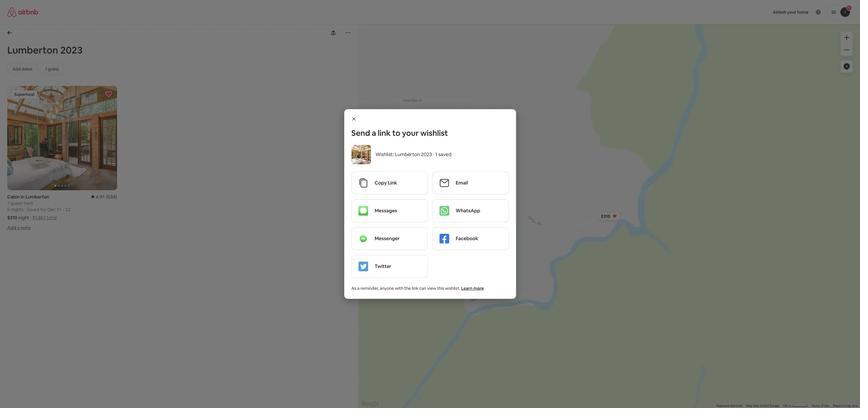 Task type: vqa. For each thing, say whether or not it's contained in the screenshot.
second · 2 hours from the right
no



Task type: locate. For each thing, give the bounding box(es) containing it.
anyone
[[380, 286, 394, 291]]

1 vertical spatial 2023
[[421, 151, 432, 158]]

0 vertical spatial 2023
[[60, 44, 83, 56]]

17
[[57, 207, 61, 212]]

1 inside share dialog
[[435, 151, 437, 158]]

0 horizontal spatial $310
[[7, 215, 17, 220]]

0 horizontal spatial link
[[378, 128, 391, 138]]

terms of use link
[[812, 404, 830, 408]]

in
[[21, 194, 24, 200]]

$1,867 total button
[[33, 215, 57, 220]]

nights
[[11, 207, 24, 212]]

a left map
[[843, 404, 845, 408]]

lumberton 2023
[[7, 44, 83, 56]]

1 horizontal spatial link
[[412, 286, 418, 291]]

report a map error link
[[833, 404, 858, 408]]

google image
[[360, 400, 380, 408]]

1
[[435, 151, 437, 158], [7, 200, 9, 206]]

· down bed
[[25, 207, 26, 212]]

0 horizontal spatial 1
[[7, 200, 9, 206]]

link
[[378, 128, 391, 138], [412, 286, 418, 291]]

wishlist
[[420, 128, 448, 138]]

reminder,
[[361, 286, 379, 291]]

remove from wishlist: cabin in lumberton image
[[105, 90, 112, 98]]

twitter
[[375, 263, 391, 270]]

keyboard
[[717, 404, 729, 408]]

copy link
[[375, 180, 397, 186]]

of
[[821, 404, 824, 408]]

email link
[[433, 172, 508, 194]]

a for add
[[17, 225, 20, 230]]

0 horizontal spatial ·
[[25, 207, 26, 212]]

1 up 5
[[7, 200, 9, 206]]

shortcuts
[[730, 404, 743, 408]]

profile element
[[437, 0, 853, 24]]

copy link button
[[352, 172, 427, 194]]

100 m
[[783, 404, 792, 408]]

1 horizontal spatial 2023
[[421, 151, 432, 158]]

lumberton
[[7, 44, 58, 56], [395, 151, 420, 158], [25, 194, 49, 200]]

note
[[21, 225, 31, 230]]

cabin
[[7, 194, 20, 200]]

1 inside cabin in lumberton 1 queen bed 5 nights · saved for dec 17 – 22 $310 night · $1,867 total
[[7, 200, 9, 206]]

1 horizontal spatial $310
[[601, 214, 610, 219]]

lumberton inside cabin in lumberton 1 queen bed 5 nights · saved for dec 17 – 22 $310 night · $1,867 total
[[25, 194, 49, 200]]

1 vertical spatial lumberton
[[395, 151, 420, 158]]

add a place to the map image
[[843, 63, 851, 70]]

2 vertical spatial lumberton
[[25, 194, 49, 200]]

1 horizontal spatial 1
[[435, 151, 437, 158]]

a for as
[[357, 286, 360, 291]]

saved
[[27, 207, 39, 212]]

learn
[[461, 286, 473, 291]]

2 horizontal spatial ·
[[433, 151, 434, 158]]

send
[[351, 128, 370, 138]]

1 left saved
[[435, 151, 437, 158]]

· right night
[[30, 215, 31, 220]]

· left saved
[[433, 151, 434, 158]]

1 vertical spatial link
[[412, 286, 418, 291]]

send a link to your wishlist
[[351, 128, 448, 138]]

·
[[433, 151, 434, 158], [25, 207, 26, 212], [30, 215, 31, 220]]

a right as
[[357, 286, 360, 291]]

group
[[7, 86, 117, 190]]

$310
[[601, 214, 610, 219], [7, 215, 17, 220]]

bed
[[24, 200, 33, 206]]

0 vertical spatial 1
[[435, 151, 437, 158]]

22
[[65, 207, 71, 212]]

copy
[[375, 180, 387, 186]]

report a map error
[[833, 404, 858, 408]]

m
[[789, 404, 792, 408]]

a right send
[[372, 128, 376, 138]]

0 vertical spatial link
[[378, 128, 391, 138]]

whatsapp
[[456, 208, 480, 214]]

add a note
[[7, 225, 31, 230]]

100 m button
[[781, 404, 810, 408]]

messenger link
[[352, 228, 427, 250]]

0 vertical spatial ·
[[433, 151, 434, 158]]

link right the
[[412, 286, 418, 291]]

use
[[824, 404, 830, 408]]

1 horizontal spatial ·
[[30, 215, 31, 220]]

1 vertical spatial 1
[[7, 200, 9, 206]]

$1,867
[[33, 215, 46, 220]]

messenger
[[375, 236, 400, 242]]

a right add on the bottom of the page
[[17, 225, 20, 230]]

add a note button
[[7, 225, 31, 230]]

wishlist:
[[376, 151, 394, 158]]

5
[[7, 207, 10, 212]]

link left to
[[378, 128, 391, 138]]

wishlist: lumberton 2023 · 1 saved
[[376, 151, 451, 158]]

a
[[372, 128, 376, 138], [17, 225, 20, 230], [357, 286, 360, 291], [843, 404, 845, 408]]

dec
[[47, 207, 56, 212]]

wishlist.
[[445, 286, 460, 291]]

total
[[47, 215, 57, 220]]

to
[[392, 128, 400, 138]]

2023
[[60, 44, 83, 56], [421, 151, 432, 158]]

facebook link
[[433, 228, 508, 250]]

4.91 (534)
[[96, 194, 117, 200]]

night
[[18, 215, 29, 220]]



Task type: describe. For each thing, give the bounding box(es) containing it.
more
[[473, 286, 484, 291]]

error
[[852, 404, 858, 408]]

a for report
[[843, 404, 845, 408]]

google
[[770, 404, 779, 408]]

100
[[783, 404, 788, 408]]

–
[[62, 207, 64, 212]]

queen
[[10, 200, 23, 206]]

zoom out image
[[845, 48, 849, 52]]

twitter link
[[352, 256, 427, 278]]

terms of use
[[812, 404, 830, 408]]

email
[[456, 180, 468, 186]]

as a reminder, anyone with the link can view this wishlist. learn more
[[351, 286, 484, 291]]

2023 inside share dialog
[[421, 151, 432, 158]]

link
[[388, 180, 397, 186]]

google map
including 1 saved stay. region
[[302, 14, 860, 408]]

map data ©2023 google
[[746, 404, 779, 408]]

for
[[40, 207, 46, 212]]

(534)
[[106, 194, 117, 200]]

messages link
[[352, 200, 427, 222]]

2 vertical spatial ·
[[30, 215, 31, 220]]

$310 inside button
[[601, 214, 610, 219]]

data
[[753, 404, 759, 408]]

as
[[351, 286, 356, 291]]

4.91 out of 5 average rating,  534 reviews image
[[91, 194, 117, 200]]

report
[[833, 404, 842, 408]]

view
[[427, 286, 436, 291]]

with
[[395, 286, 403, 291]]

$310 button
[[598, 212, 620, 220]]

zoom in image
[[845, 35, 849, 40]]

your
[[402, 128, 419, 138]]

saved
[[438, 151, 451, 158]]

lumberton inside share dialog
[[395, 151, 420, 158]]

map
[[845, 404, 851, 408]]

map
[[746, 404, 752, 408]]

0 horizontal spatial 2023
[[60, 44, 83, 56]]

keyboard shortcuts button
[[717, 404, 743, 408]]

1 vertical spatial ·
[[25, 207, 26, 212]]

this
[[437, 286, 444, 291]]

$310 inside cabin in lumberton 1 queen bed 5 nights · saved for dec 17 – 22 $310 night · $1,867 total
[[7, 215, 17, 220]]

· inside share dialog
[[433, 151, 434, 158]]

share dialog
[[344, 109, 516, 299]]

learn more link
[[461, 286, 484, 291]]

messages
[[375, 208, 397, 214]]

cabin in lumberton 1 queen bed 5 nights · saved for dec 17 – 22 $310 night · $1,867 total
[[7, 194, 71, 220]]

can
[[419, 286, 426, 291]]

4.91
[[96, 194, 105, 200]]

add
[[7, 225, 16, 230]]

0 vertical spatial lumberton
[[7, 44, 58, 56]]

facebook
[[456, 236, 478, 242]]

terms
[[812, 404, 820, 408]]

©2023
[[760, 404, 769, 408]]

keyboard shortcuts
[[717, 404, 743, 408]]

whatsapp link
[[433, 200, 508, 222]]

a for send
[[372, 128, 376, 138]]

the
[[404, 286, 411, 291]]



